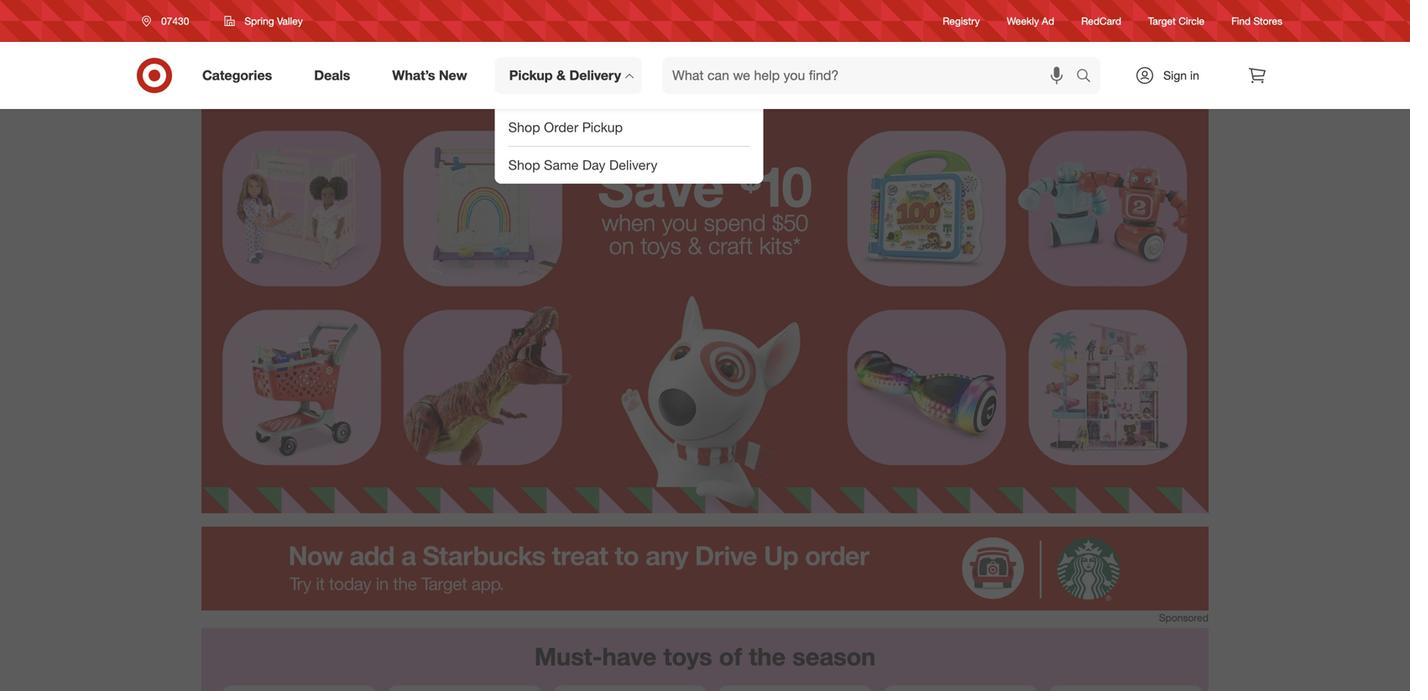 Task type: describe. For each thing, give the bounding box(es) containing it.
$10
[[740, 153, 813, 220]]

toys inside when you spend $50 on toys & craft kits*
[[641, 232, 682, 260]]

sign in link
[[1121, 57, 1226, 94]]

weekly ad link
[[1007, 14, 1055, 28]]

spring
[[245, 15, 274, 27]]

target circle link
[[1149, 14, 1205, 28]]

sponsored
[[1159, 612, 1209, 625]]

weekly ad
[[1007, 15, 1055, 27]]

spring valley button
[[214, 6, 314, 36]]

order
[[544, 119, 579, 136]]

shop order pickup
[[508, 119, 623, 136]]

07430
[[161, 15, 189, 27]]

categories link
[[188, 57, 293, 94]]

save $10
[[598, 153, 813, 220]]

when
[[602, 209, 656, 237]]

new
[[439, 67, 467, 84]]

ad
[[1042, 15, 1055, 27]]

spend
[[704, 209, 766, 237]]

advertisement region
[[202, 527, 1209, 611]]

weekly
[[1007, 15, 1039, 27]]

registry
[[943, 15, 980, 27]]

have
[[602, 642, 657, 672]]

craft
[[709, 232, 753, 260]]

must-
[[535, 642, 602, 672]]

of
[[719, 642, 742, 672]]

circle
[[1179, 15, 1205, 27]]

pickup & delivery link
[[495, 57, 642, 94]]

what's
[[392, 67, 435, 84]]

shop same day delivery
[[508, 157, 658, 173]]

shop for shop same day delivery
[[508, 157, 540, 173]]

0 vertical spatial delivery
[[570, 67, 621, 84]]

what's new link
[[378, 57, 488, 94]]

find stores link
[[1232, 14, 1283, 28]]

toys inside carousel region
[[664, 642, 712, 672]]

season
[[793, 642, 876, 672]]

stores
[[1254, 15, 1283, 27]]



Task type: locate. For each thing, give the bounding box(es) containing it.
kits*
[[760, 232, 801, 260]]

2 shop from the top
[[508, 157, 540, 173]]

delivery
[[570, 67, 621, 84], [609, 157, 658, 173]]

save
[[598, 153, 725, 220]]

sign in
[[1164, 68, 1200, 83]]

shop
[[508, 119, 540, 136], [508, 157, 540, 173]]

delivery up the shop order pickup
[[570, 67, 621, 84]]

0 vertical spatial pickup
[[509, 67, 553, 84]]

deals link
[[300, 57, 371, 94]]

must-have toys of the season
[[535, 642, 876, 672]]

& up order
[[557, 67, 566, 84]]

07430 button
[[131, 6, 207, 36]]

delivery down shop order pickup link at the top of the page
[[609, 157, 658, 173]]

target circle
[[1149, 15, 1205, 27]]

& inside when you spend $50 on toys & craft kits*
[[688, 232, 702, 260]]

toys right on
[[641, 232, 682, 260]]

shop order pickup link
[[495, 109, 764, 146]]

target
[[1149, 15, 1176, 27]]

1 horizontal spatial &
[[688, 232, 702, 260]]

on
[[609, 232, 634, 260]]

carousel region
[[202, 629, 1209, 692]]

shop for shop order pickup
[[508, 119, 540, 136]]

& left craft
[[688, 232, 702, 260]]

0 vertical spatial &
[[557, 67, 566, 84]]

spring valley
[[245, 15, 303, 27]]

shop left same
[[508, 157, 540, 173]]

search button
[[1069, 57, 1109, 97]]

0 vertical spatial shop
[[508, 119, 540, 136]]

redcard link
[[1082, 14, 1122, 28]]

find
[[1232, 15, 1251, 27]]

shop same day delivery link
[[495, 147, 764, 184]]

find stores
[[1232, 15, 1283, 27]]

sign
[[1164, 68, 1187, 83]]

$50
[[772, 209, 809, 237]]

day
[[583, 157, 606, 173]]

same
[[544, 157, 579, 173]]

valley
[[277, 15, 303, 27]]

1 shop from the top
[[508, 119, 540, 136]]

pickup & delivery
[[509, 67, 621, 84]]

pickup
[[509, 67, 553, 84], [582, 119, 623, 136]]

deals
[[314, 67, 350, 84]]

toys
[[641, 232, 682, 260], [664, 642, 712, 672]]

redcard
[[1082, 15, 1122, 27]]

1 vertical spatial pickup
[[582, 119, 623, 136]]

search
[[1069, 69, 1109, 85]]

the
[[749, 642, 786, 672]]

shop left order
[[508, 119, 540, 136]]

0 horizontal spatial pickup
[[509, 67, 553, 84]]

1 vertical spatial shop
[[508, 157, 540, 173]]

when you spend $50 on toys & craft kits*
[[602, 209, 809, 260]]

1 horizontal spatial pickup
[[582, 119, 623, 136]]

you
[[662, 209, 698, 237]]

1 vertical spatial delivery
[[609, 157, 658, 173]]

1 vertical spatial toys
[[664, 642, 712, 672]]

0 horizontal spatial &
[[557, 67, 566, 84]]

pickup up order
[[509, 67, 553, 84]]

&
[[557, 67, 566, 84], [688, 232, 702, 260]]

what's new
[[392, 67, 467, 84]]

0 vertical spatial toys
[[641, 232, 682, 260]]

registry link
[[943, 14, 980, 28]]

categories
[[202, 67, 272, 84]]

What can we help you find? suggestions appear below search field
[[662, 57, 1081, 94]]

toys left of
[[664, 642, 712, 672]]

1 vertical spatial &
[[688, 232, 702, 260]]

in
[[1191, 68, 1200, 83]]

pickup up day
[[582, 119, 623, 136]]



Task type: vqa. For each thing, say whether or not it's contained in the screenshot.
it associated with second Pick it up 'button' from the left
no



